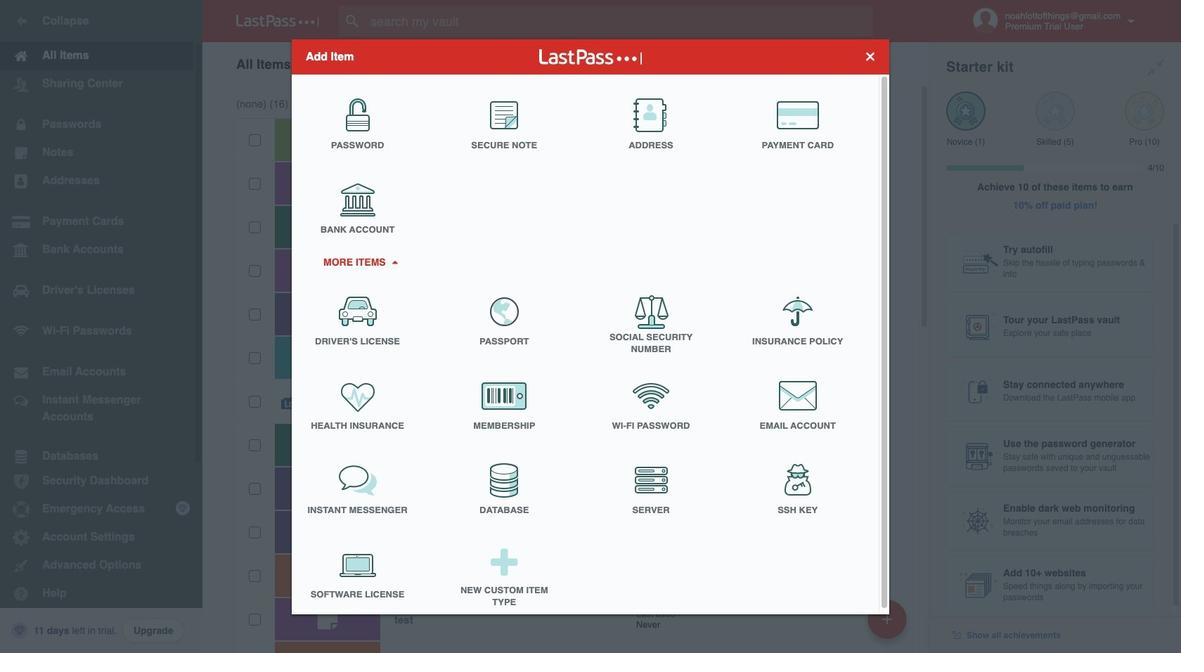 Task type: vqa. For each thing, say whether or not it's contained in the screenshot.
New item element
no



Task type: describe. For each thing, give the bounding box(es) containing it.
new item image
[[883, 614, 893, 624]]

new item navigation
[[863, 596, 916, 653]]

lastpass image
[[236, 15, 319, 27]]

main navigation navigation
[[0, 0, 203, 653]]

Search search field
[[339, 6, 901, 37]]



Task type: locate. For each thing, give the bounding box(es) containing it.
search my vault text field
[[339, 6, 901, 37]]

caret right image
[[390, 260, 400, 264]]

dialog
[[292, 39, 890, 619]]

vault options navigation
[[203, 42, 930, 84]]



